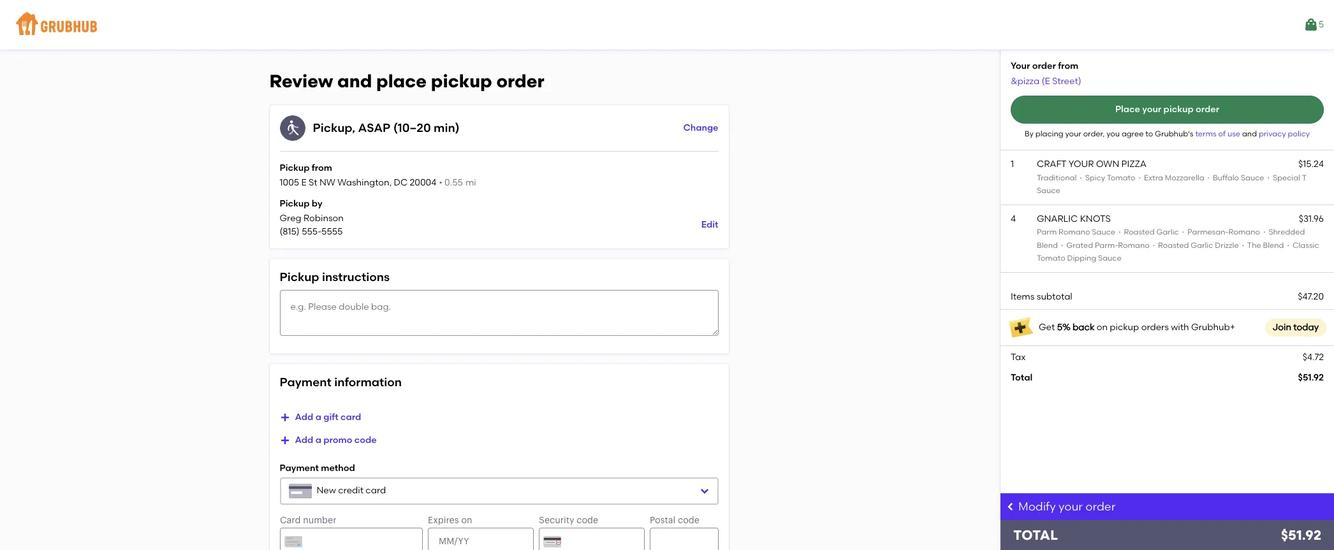 Task type: vqa. For each thing, say whether or not it's contained in the screenshot.
Buffalo
yes



Task type: describe. For each thing, give the bounding box(es) containing it.
policy
[[1288, 129, 1311, 138]]

traditional
[[1037, 173, 1077, 182]]

∙ up the
[[1261, 228, 1269, 237]]

join
[[1273, 322, 1292, 333]]

edit button
[[702, 214, 719, 237]]

placing
[[1036, 129, 1064, 138]]

4
[[1011, 214, 1016, 225]]

∙ grated parm-romano ∙ roasted garlic drizzle ∙ the blend
[[1058, 241, 1285, 250]]

gnarlic knots
[[1037, 214, 1111, 225]]

∙ left grated
[[1060, 241, 1065, 250]]

change
[[684, 122, 719, 133]]

add for add a promo code
[[295, 435, 313, 446]]

credit
[[338, 486, 364, 496]]

∙ up "parm-"
[[1118, 228, 1123, 237]]

your order from &pizza (e street)
[[1011, 61, 1082, 87]]

∙ down shredded
[[1285, 241, 1293, 250]]

0 horizontal spatial romano
[[1059, 228, 1091, 237]]

knots
[[1081, 214, 1111, 225]]

terms
[[1196, 129, 1217, 138]]

1005
[[280, 178, 299, 188]]

pizza
[[1122, 159, 1147, 170]]

spicy
[[1086, 173, 1106, 182]]

washington
[[338, 178, 390, 188]]

promo
[[324, 435, 352, 446]]

1
[[1011, 159, 1014, 170]]

place
[[376, 70, 427, 92]]

get
[[1039, 322, 1055, 333]]

by placing your order, you agree to grubhub's terms of use and privacy policy
[[1025, 129, 1311, 138]]

your for pickup
[[1143, 104, 1162, 115]]

$4.72
[[1303, 352, 1324, 363]]

payment method
[[280, 463, 355, 474]]

instructions
[[322, 270, 390, 284]]

e
[[301, 178, 307, 188]]

pickup for pickup by greg robinson (815) 555-5555
[[280, 198, 310, 209]]

add a promo code button
[[280, 430, 377, 453]]

your for order
[[1059, 500, 1083, 514]]

main navigation navigation
[[0, 0, 1335, 50]]

grubhub's
[[1155, 129, 1194, 138]]

∙ left the
[[1241, 241, 1246, 250]]

robinson
[[304, 213, 344, 224]]

you
[[1107, 129, 1120, 138]]

0 vertical spatial ,
[[352, 120, 355, 135]]

$31.96
[[1299, 214, 1324, 225]]

∙ left buffalo
[[1207, 173, 1212, 182]]

pickup for pickup from 1005 e st nw washington , dc 20004 • 0.55 mi
[[280, 163, 310, 173]]

∙ left t
[[1265, 173, 1273, 182]]

1 horizontal spatial and
[[1243, 129, 1258, 138]]

join today
[[1273, 322, 1319, 333]]

subscription badge image
[[1009, 315, 1034, 340]]

1 horizontal spatial romano
[[1119, 241, 1150, 250]]

1 vertical spatial total
[[1014, 528, 1058, 544]]

agree
[[1122, 129, 1144, 138]]

t
[[1303, 173, 1307, 182]]

gift
[[324, 412, 339, 423]]

0 vertical spatial $51.92
[[1299, 373, 1324, 383]]

edit
[[702, 220, 719, 231]]

&pizza
[[1011, 76, 1040, 87]]

change button
[[684, 117, 719, 140]]

∙ up "∙ grated parm-romano ∙ roasted garlic drizzle ∙ the blend"
[[1181, 228, 1186, 237]]

grated
[[1067, 241, 1094, 250]]

0.55
[[445, 178, 463, 188]]

∙ down your
[[1079, 173, 1084, 182]]

(815)
[[280, 226, 300, 237]]

classic tomato dipping sauce
[[1037, 241, 1320, 263]]

pickup from 1005 e st nw washington , dc 20004 • 0.55 mi
[[280, 163, 476, 188]]

on
[[1097, 322, 1108, 333]]

modify your order
[[1019, 500, 1116, 514]]

review and place pickup order
[[270, 70, 545, 92]]

subtotal
[[1037, 292, 1073, 303]]

craft your own pizza
[[1037, 159, 1147, 170]]

2 blend from the left
[[1264, 241, 1285, 250]]

∙ down parm romano sauce ∙ roasted garlic ∙ parmesan-romano on the right top
[[1152, 241, 1157, 250]]

pickup right 'on'
[[1110, 322, 1140, 333]]

new credit card
[[317, 486, 386, 496]]

from inside the your order from &pizza (e street)
[[1059, 61, 1079, 71]]

add for add a gift card
[[295, 412, 313, 423]]

items subtotal
[[1011, 292, 1073, 303]]

svg image inside add a gift card button
[[280, 413, 290, 423]]

blend inside shredded blend
[[1037, 241, 1058, 250]]

•
[[439, 178, 443, 188]]

back
[[1073, 322, 1095, 333]]

special
[[1273, 173, 1301, 182]]

1 vertical spatial $51.92
[[1282, 528, 1322, 544]]

$47.20
[[1299, 292, 1324, 303]]

review
[[270, 70, 333, 92]]

street)
[[1053, 76, 1082, 87]]

classic
[[1293, 241, 1320, 250]]

order inside the your order from &pizza (e street)
[[1033, 61, 1056, 71]]

order,
[[1084, 129, 1105, 138]]

method
[[321, 463, 355, 474]]

to
[[1146, 129, 1154, 138]]

$15.24
[[1299, 159, 1324, 170]]

buffalo
[[1213, 173, 1240, 182]]

dc
[[394, 178, 408, 188]]

Pickup instructions text field
[[280, 290, 719, 336]]

add a gift card button
[[280, 407, 361, 430]]

payment information
[[280, 375, 402, 390]]



Task type: locate. For each thing, give the bounding box(es) containing it.
your
[[1069, 159, 1094, 170]]

a for gift
[[316, 412, 322, 423]]

place your pickup order
[[1116, 104, 1220, 115]]

a for promo
[[316, 435, 322, 446]]

1 vertical spatial roasted
[[1159, 241, 1189, 250]]

0 vertical spatial from
[[1059, 61, 1079, 71]]

romano up the
[[1229, 228, 1261, 237]]

your inside button
[[1143, 104, 1162, 115]]

romano down parm romano sauce ∙ roasted garlic ∙ parmesan-romano on the right top
[[1119, 241, 1150, 250]]

0 vertical spatial payment
[[280, 375, 332, 390]]

special t sauce
[[1037, 173, 1307, 195]]

1 horizontal spatial from
[[1059, 61, 1079, 71]]

0 vertical spatial svg image
[[280, 413, 290, 423]]

place your pickup order button
[[1011, 96, 1324, 124]]

1 horizontal spatial blend
[[1264, 241, 1285, 250]]

1 payment from the top
[[280, 375, 332, 390]]

1 vertical spatial a
[[316, 435, 322, 446]]

, left dc
[[390, 178, 392, 188]]

0 vertical spatial your
[[1143, 104, 1162, 115]]

0 vertical spatial add
[[295, 412, 313, 423]]

1 horizontal spatial tomato
[[1107, 173, 1136, 182]]

grubhub+
[[1192, 322, 1236, 333]]

your
[[1011, 61, 1031, 71]]

2 a from the top
[[316, 435, 322, 446]]

total down tax
[[1011, 373, 1033, 383]]

0 horizontal spatial tomato
[[1037, 254, 1066, 263]]

terms of use link
[[1196, 129, 1243, 138]]

pickup for pickup instructions
[[280, 270, 319, 284]]

1 blend from the left
[[1037, 241, 1058, 250]]

,
[[352, 120, 355, 135], [390, 178, 392, 188]]

1 horizontal spatial card
[[366, 486, 386, 496]]

add down add a gift card button
[[295, 435, 313, 446]]

pickup up greg on the top
[[280, 198, 310, 209]]

2 pickup from the top
[[280, 198, 310, 209]]

blend down shredded
[[1264, 241, 1285, 250]]

roasted up "∙ grated parm-romano ∙ roasted garlic drizzle ∙ the blend"
[[1124, 228, 1155, 237]]

roasted down parm romano sauce ∙ roasted garlic ∙ parmesan-romano on the right top
[[1159, 241, 1189, 250]]

payment for payment
[[280, 463, 319, 474]]

1 horizontal spatial garlic
[[1191, 241, 1214, 250]]

pickup instructions
[[280, 270, 390, 284]]

$51.92
[[1299, 373, 1324, 383], [1282, 528, 1322, 544]]

svg image
[[280, 436, 290, 446], [1006, 502, 1016, 512]]

(10–20
[[393, 120, 431, 135]]

1 vertical spatial svg image
[[700, 486, 710, 497]]

1 pickup from the top
[[280, 163, 310, 173]]

get 5% back on pickup orders with grubhub+
[[1039, 322, 1236, 333]]

1 vertical spatial ,
[[390, 178, 392, 188]]

0 vertical spatial svg image
[[280, 436, 290, 446]]

1 add from the top
[[295, 412, 313, 423]]

from
[[1059, 61, 1079, 71], [312, 163, 332, 173]]

5
[[1319, 19, 1324, 30]]

nw
[[320, 178, 335, 188]]

new
[[317, 486, 336, 496]]

sauce inside special t sauce
[[1037, 186, 1061, 195]]

pickup icon image
[[280, 115, 305, 141]]

card inside button
[[341, 412, 361, 423]]

&pizza (e street) link
[[1011, 76, 1082, 87]]

own
[[1097, 159, 1120, 170]]

1 horizontal spatial svg image
[[700, 486, 710, 497]]

2 vertical spatial pickup
[[280, 270, 319, 284]]

pickup by greg robinson (815) 555-5555
[[280, 198, 344, 237]]

your
[[1143, 104, 1162, 115], [1066, 129, 1082, 138], [1059, 500, 1083, 514]]

pickup up min)
[[431, 70, 492, 92]]

pickup inside pickup from 1005 e st nw washington , dc 20004 • 0.55 mi
[[280, 163, 310, 173]]

add a gift card
[[295, 412, 361, 423]]

order inside button
[[1196, 104, 1220, 115]]

romano down the gnarlic knots
[[1059, 228, 1091, 237]]

a inside button
[[316, 435, 322, 446]]

svg image
[[280, 413, 290, 423], [700, 486, 710, 497]]

add inside add a gift card button
[[295, 412, 313, 423]]

total down the modify
[[1014, 528, 1058, 544]]

tomato down parm
[[1037, 254, 1066, 263]]

garlic down "parmesan-"
[[1191, 241, 1214, 250]]

greg
[[280, 213, 302, 224]]

pickup
[[280, 163, 310, 173], [280, 198, 310, 209], [280, 270, 319, 284]]

add left gift
[[295, 412, 313, 423]]

a inside button
[[316, 412, 322, 423]]

0 vertical spatial tomato
[[1107, 173, 1136, 182]]

pickup up 1005 on the left top of page
[[280, 163, 310, 173]]

svg image inside add a promo code button
[[280, 436, 290, 446]]

mi
[[466, 178, 476, 188]]

2 vertical spatial your
[[1059, 500, 1083, 514]]

pickup inside button
[[1164, 104, 1194, 115]]

1 vertical spatial svg image
[[1006, 502, 1016, 512]]

1 horizontal spatial roasted
[[1159, 241, 1189, 250]]

2 horizontal spatial romano
[[1229, 228, 1261, 237]]

your right the modify
[[1059, 500, 1083, 514]]

555-
[[302, 226, 322, 237]]

a left gift
[[316, 412, 322, 423]]

1 vertical spatial tomato
[[1037, 254, 1066, 263]]

shredded
[[1269, 228, 1306, 237]]

1 vertical spatial card
[[366, 486, 386, 496]]

0 vertical spatial total
[[1011, 373, 1033, 383]]

1 horizontal spatial svg image
[[1006, 502, 1016, 512]]

roasted
[[1124, 228, 1155, 237], [1159, 241, 1189, 250]]

0 horizontal spatial svg image
[[280, 413, 290, 423]]

of
[[1219, 129, 1226, 138]]

svg image for modify your order
[[1006, 502, 1016, 512]]

1 vertical spatial and
[[1243, 129, 1258, 138]]

parmesan-
[[1188, 228, 1229, 237]]

from up street)
[[1059, 61, 1079, 71]]

add
[[295, 412, 313, 423], [295, 435, 313, 446]]

order
[[1033, 61, 1056, 71], [497, 70, 545, 92], [1196, 104, 1220, 115], [1086, 500, 1116, 514]]

drizzle
[[1216, 241, 1239, 250]]

5555
[[322, 226, 343, 237]]

asap
[[358, 120, 391, 135]]

and right use
[[1243, 129, 1258, 138]]

gnarlic
[[1037, 214, 1078, 225]]

from up 'nw' at the top of the page
[[312, 163, 332, 173]]

0 horizontal spatial from
[[312, 163, 332, 173]]

card
[[341, 412, 361, 423], [366, 486, 386, 496]]

privacy
[[1259, 129, 1287, 138]]

0 vertical spatial garlic
[[1157, 228, 1180, 237]]

your left order,
[[1066, 129, 1082, 138]]

0 horizontal spatial blend
[[1037, 241, 1058, 250]]

st
[[309, 178, 317, 188]]

add a promo code
[[295, 435, 377, 446]]

1 a from the top
[[316, 412, 322, 423]]

add inside add a promo code button
[[295, 435, 313, 446]]

and
[[338, 70, 372, 92], [1243, 129, 1258, 138]]

by
[[1025, 129, 1034, 138]]

pickup down (815)
[[280, 270, 319, 284]]

romano
[[1059, 228, 1091, 237], [1229, 228, 1261, 237], [1119, 241, 1150, 250]]

tomato down pizza
[[1107, 173, 1136, 182]]

payment for review
[[280, 375, 332, 390]]

modify
[[1019, 500, 1056, 514]]

a left promo
[[316, 435, 322, 446]]

∙ left extra at the top right of page
[[1138, 173, 1143, 182]]

svg image down add a gift card button
[[280, 436, 290, 446]]

2 add from the top
[[295, 435, 313, 446]]

parm romano sauce ∙ roasted garlic ∙ parmesan-romano
[[1037, 228, 1261, 237]]

tomato inside the classic tomato dipping sauce
[[1037, 254, 1066, 263]]

card right credit on the left bottom of page
[[366, 486, 386, 496]]

garlic up "∙ grated parm-romano ∙ roasted garlic drizzle ∙ the blend"
[[1157, 228, 1180, 237]]

1 vertical spatial from
[[312, 163, 332, 173]]

1 vertical spatial payment
[[280, 463, 319, 474]]

0 horizontal spatial garlic
[[1157, 228, 1180, 237]]

1 vertical spatial garlic
[[1191, 241, 1214, 250]]

5%
[[1058, 322, 1071, 333]]

payment up add a gift card button
[[280, 375, 332, 390]]

(e
[[1042, 76, 1050, 87]]

1 vertical spatial pickup
[[280, 198, 310, 209]]

2 payment from the top
[[280, 463, 319, 474]]

sauce right buffalo
[[1241, 173, 1265, 182]]

svg image left the modify
[[1006, 502, 1016, 512]]

payment up new
[[280, 463, 319, 474]]

pickup
[[431, 70, 492, 92], [1164, 104, 1194, 115], [313, 120, 352, 135], [1110, 322, 1140, 333]]

sauce down traditional
[[1037, 186, 1061, 195]]

1 vertical spatial your
[[1066, 129, 1082, 138]]

sauce up "parm-"
[[1092, 228, 1116, 237]]

with
[[1171, 322, 1190, 333]]

min)
[[434, 120, 460, 135]]

0 horizontal spatial roasted
[[1124, 228, 1155, 237]]

code
[[355, 435, 377, 446]]

sauce inside the classic tomato dipping sauce
[[1099, 254, 1122, 263]]

dipping
[[1068, 254, 1097, 263]]

1 horizontal spatial ,
[[390, 178, 392, 188]]

0 vertical spatial and
[[338, 70, 372, 92]]

sauce
[[1241, 173, 1265, 182], [1037, 186, 1061, 195], [1092, 228, 1116, 237], [1099, 254, 1122, 263]]

pickup right pickup icon
[[313, 120, 352, 135]]

payment
[[280, 375, 332, 390], [280, 463, 319, 474]]

items
[[1011, 292, 1035, 303]]

extra
[[1145, 173, 1164, 182]]

1 vertical spatial add
[[295, 435, 313, 446]]

0 vertical spatial card
[[341, 412, 361, 423]]

0 vertical spatial a
[[316, 412, 322, 423]]

0 horizontal spatial and
[[338, 70, 372, 92]]

today
[[1294, 322, 1319, 333]]

from inside pickup from 1005 e st nw washington , dc 20004 • 0.55 mi
[[312, 163, 332, 173]]

card right gift
[[341, 412, 361, 423]]

blend down parm
[[1037, 241, 1058, 250]]

, left the asap
[[352, 120, 355, 135]]

shredded blend
[[1037, 228, 1306, 250]]

5 button
[[1304, 13, 1324, 36]]

0 horizontal spatial card
[[341, 412, 361, 423]]

a
[[316, 412, 322, 423], [316, 435, 322, 446]]

pickup inside pickup by greg robinson (815) 555-5555
[[280, 198, 310, 209]]

parm
[[1037, 228, 1057, 237]]

, inside pickup from 1005 e st nw washington , dc 20004 • 0.55 mi
[[390, 178, 392, 188]]

pickup , asap (10–20 min)
[[313, 120, 460, 135]]

use
[[1228, 129, 1241, 138]]

garlic
[[1157, 228, 1180, 237], [1191, 241, 1214, 250]]

sauce down "parm-"
[[1099, 254, 1122, 263]]

svg image for add a promo code
[[280, 436, 290, 446]]

0 vertical spatial roasted
[[1124, 228, 1155, 237]]

0 horizontal spatial svg image
[[280, 436, 290, 446]]

your right place
[[1143, 104, 1162, 115]]

3 pickup from the top
[[280, 270, 319, 284]]

0 horizontal spatial ,
[[352, 120, 355, 135]]

and left place
[[338, 70, 372, 92]]

20004
[[410, 178, 437, 188]]

orders
[[1142, 322, 1169, 333]]

0 vertical spatial pickup
[[280, 163, 310, 173]]

pickup up grubhub's
[[1164, 104, 1194, 115]]

mozzarella
[[1165, 173, 1205, 182]]

the
[[1248, 241, 1262, 250]]



